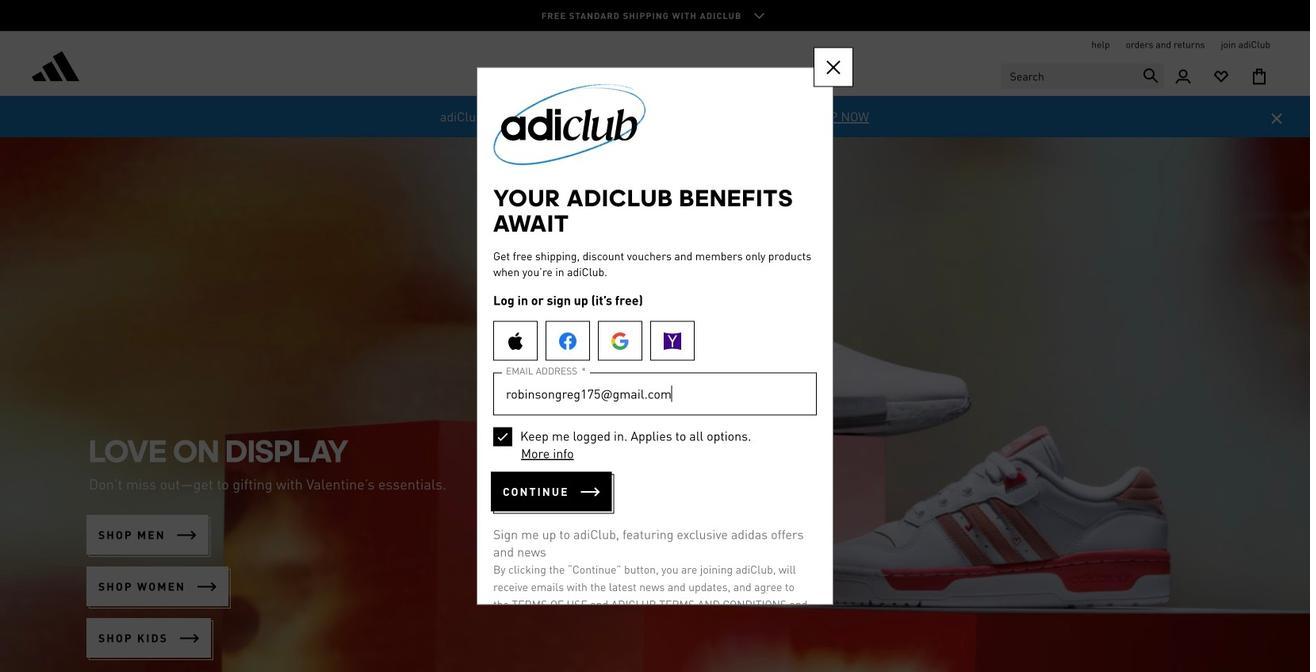 Task type: vqa. For each thing, say whether or not it's contained in the screenshot.
EMAIL ADDRESS EMAIL FIELD
yes



Task type: locate. For each thing, give the bounding box(es) containing it.
dialog
[[477, 47, 854, 672]]

main navigation element
[[317, 58, 994, 95]]

EMAIL ADDRESS email field
[[494, 373, 817, 415]]



Task type: describe. For each thing, give the bounding box(es) containing it.
2024 spring summer jason day image image
[[0, 137, 1311, 672]]

top image image
[[478, 68, 662, 166]]



